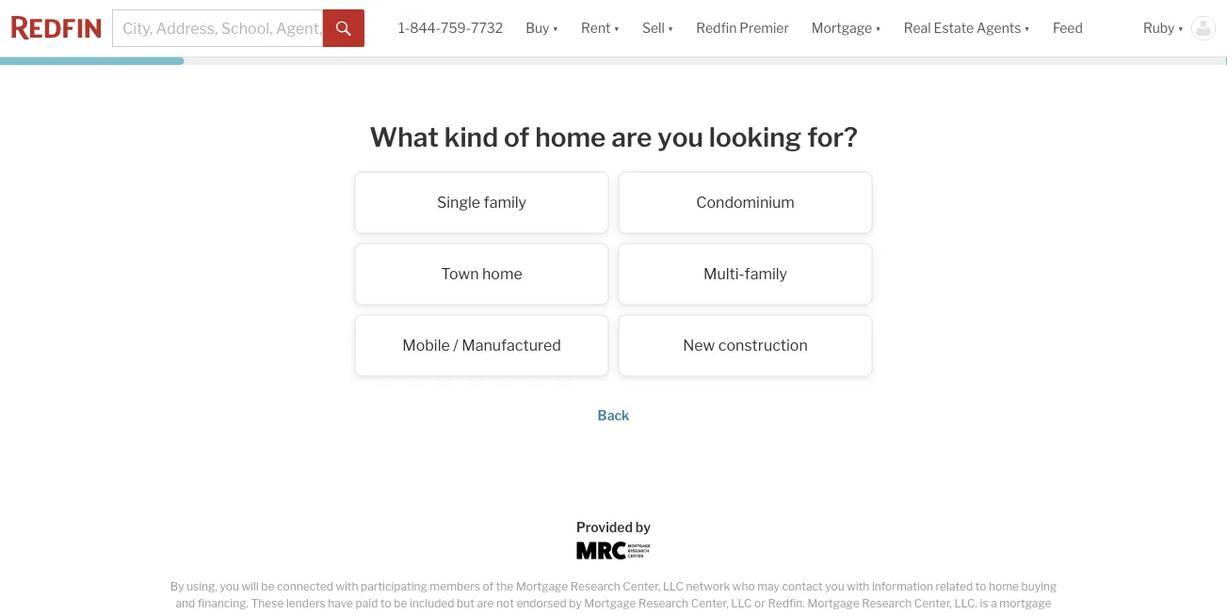 Task type: vqa. For each thing, say whether or not it's contained in the screenshot.
rightmost you
yes



Task type: locate. For each thing, give the bounding box(es) containing it.
mobile
[[402, 337, 450, 355]]

of left the
[[483, 581, 494, 594]]

0 vertical spatial to
[[975, 581, 986, 594]]

to
[[975, 581, 986, 594], [380, 598, 391, 611]]

2 vertical spatial home
[[989, 581, 1019, 594]]

family for multi-family
[[745, 265, 787, 284]]

back button
[[598, 408, 629, 424]]

0 horizontal spatial be
[[261, 581, 274, 594]]

research down mortgage research center image
[[570, 581, 620, 594]]

0 horizontal spatial of
[[483, 581, 494, 594]]

llc.
[[954, 598, 978, 611]]

-
[[297, 614, 302, 615]]

1 ▾ from the left
[[552, 20, 558, 36]]

1-844-759-7732
[[399, 20, 503, 36]]

▾ for mortgage ▾
[[875, 20, 881, 36]]

you right contact
[[825, 581, 844, 594]]

real
[[904, 20, 931, 36]]

with up the 'have'
[[336, 581, 358, 594]]

by
[[636, 520, 651, 536], [569, 598, 582, 611]]

1 horizontal spatial by
[[636, 520, 651, 536]]

sell ▾
[[642, 20, 674, 36]]

redfin premier
[[696, 20, 789, 36]]

lenders
[[286, 598, 326, 611]]

1 horizontal spatial home
[[535, 121, 606, 153]]

to up '('
[[380, 598, 391, 611]]

rent
[[581, 20, 611, 36]]

4 ▾ from the left
[[875, 20, 881, 36]]

llc down the who
[[731, 598, 752, 611]]

mortgage ▾ button
[[800, 0, 892, 57]]

0 horizontal spatial by
[[569, 598, 582, 611]]

participating
[[361, 581, 427, 594]]

family right single
[[484, 194, 526, 212]]

buy ▾ button
[[514, 0, 570, 57]]

will
[[242, 581, 259, 594]]

6 ▾ from the left
[[1178, 20, 1184, 36]]

0 horizontal spatial home
[[482, 265, 522, 284]]

contact
[[782, 581, 823, 594]]

id
[[339, 614, 351, 615]]

not
[[496, 598, 514, 611]]

sell
[[642, 20, 665, 36]]

included
[[410, 598, 454, 611]]

buy ▾
[[526, 20, 558, 36]]

0 horizontal spatial family
[[484, 194, 526, 212]]

are
[[612, 121, 652, 153], [477, 598, 494, 611]]

feed
[[1053, 20, 1083, 36]]

0 vertical spatial family
[[484, 194, 526, 212]]

1-
[[399, 20, 410, 36]]

by up mortgage research center image
[[636, 520, 651, 536]]

▾ inside rent ▾ dropdown button
[[614, 20, 620, 36]]

are inside by using, you will be connected with participating members of the mortgage research center, llc network who may contact you with information related to home buying and financing. these lenders have paid to be included but are not endorsed by mortgage research center, llc or redfin. mortgage research center, llc. is a mortgage licensee - nmls id 1907 (
[[477, 598, 494, 611]]

0 vertical spatial by
[[636, 520, 651, 536]]

center, down network
[[691, 598, 729, 611]]

of inside by using, you will be connected with participating members of the mortgage research center, llc network who may contact you with information related to home buying and financing. these lenders have paid to be included but are not endorsed by mortgage research center, llc or redfin. mortgage research center, llc. is a mortgage licensee - nmls id 1907 (
[[483, 581, 494, 594]]

▾ inside buy ▾ dropdown button
[[552, 20, 558, 36]]

to up is
[[975, 581, 986, 594]]

▾ for sell ▾
[[667, 20, 674, 36]]

1 vertical spatial by
[[569, 598, 582, 611]]

1 vertical spatial family
[[745, 265, 787, 284]]

1 horizontal spatial research
[[639, 598, 689, 611]]

1 vertical spatial to
[[380, 598, 391, 611]]

center,
[[623, 581, 660, 594], [691, 598, 729, 611], [914, 598, 952, 611]]

0 horizontal spatial with
[[336, 581, 358, 594]]

home
[[535, 121, 606, 153], [482, 265, 522, 284], [989, 581, 1019, 594]]

rent ▾ button
[[581, 0, 620, 57]]

provided
[[576, 520, 633, 536]]

0 vertical spatial be
[[261, 581, 274, 594]]

1 horizontal spatial family
[[745, 265, 787, 284]]

real estate agents ▾ link
[[904, 0, 1030, 57]]

0 horizontal spatial llc
[[663, 581, 684, 594]]

manufactured
[[462, 337, 561, 355]]

and
[[176, 598, 195, 611]]

you
[[658, 121, 703, 153], [220, 581, 239, 594], [825, 581, 844, 594]]

▾ inside mortgage ▾ dropdown button
[[875, 20, 881, 36]]

redfin.
[[768, 598, 805, 611]]

mortgage left real at the top of the page
[[812, 20, 872, 36]]

▾ right sell
[[667, 20, 674, 36]]

center, down 'related'
[[914, 598, 952, 611]]

by inside by using, you will be connected with participating members of the mortgage research center, llc network who may contact you with information related to home buying and financing. these lenders have paid to be included but are not endorsed by mortgage research center, llc or redfin. mortgage research center, llc. is a mortgage licensee - nmls id 1907 (
[[569, 598, 582, 611]]

center, down mortgage research center image
[[623, 581, 660, 594]]

3 ▾ from the left
[[667, 20, 674, 36]]

of right 'kind'
[[504, 121, 530, 153]]

or
[[754, 598, 765, 611]]

1 with from the left
[[336, 581, 358, 594]]

mortgage research center image
[[577, 542, 650, 560]]

who
[[733, 581, 755, 594]]

1 horizontal spatial are
[[612, 121, 652, 153]]

1 vertical spatial llc
[[731, 598, 752, 611]]

1 vertical spatial home
[[482, 265, 522, 284]]

what
[[369, 121, 439, 153]]

what kind of home are you looking for? option group
[[237, 172, 990, 387]]

buy
[[526, 20, 550, 36]]

1 horizontal spatial you
[[658, 121, 703, 153]]

by
[[170, 581, 184, 594]]

mobile / manufactured
[[402, 337, 561, 355]]

family up construction
[[745, 265, 787, 284]]

may
[[757, 581, 780, 594]]

5 ▾ from the left
[[1024, 20, 1030, 36]]

be down participating
[[394, 598, 407, 611]]

▾ right agents
[[1024, 20, 1030, 36]]

buy ▾ button
[[526, 0, 558, 57]]

multi-
[[703, 265, 745, 284]]

llc left network
[[663, 581, 684, 594]]

multi-family
[[703, 265, 787, 284]]

▾ left real at the top of the page
[[875, 20, 881, 36]]

you up condominium
[[658, 121, 703, 153]]

0 horizontal spatial are
[[477, 598, 494, 611]]

provided by
[[576, 520, 651, 536]]

1 horizontal spatial with
[[847, 581, 870, 594]]

agents
[[977, 20, 1021, 36]]

1 vertical spatial of
[[483, 581, 494, 594]]

research
[[570, 581, 620, 594], [639, 598, 689, 611], [862, 598, 912, 611]]

by right endorsed
[[569, 598, 582, 611]]

family
[[484, 194, 526, 212], [745, 265, 787, 284]]

mortgage
[[812, 20, 872, 36], [516, 581, 568, 594], [584, 598, 636, 611], [807, 598, 859, 611]]

▾ right the rent
[[614, 20, 620, 36]]

2 ▾ from the left
[[614, 20, 620, 36]]

kind
[[444, 121, 498, 153]]

research down the information
[[862, 598, 912, 611]]

be
[[261, 581, 274, 594], [394, 598, 407, 611]]

estate
[[934, 20, 974, 36]]

feed button
[[1041, 0, 1132, 57]]

be up these
[[261, 581, 274, 594]]

1 horizontal spatial to
[[975, 581, 986, 594]]

▾ inside sell ▾ dropdown button
[[667, 20, 674, 36]]

sell ▾ button
[[631, 0, 685, 57]]

connected
[[277, 581, 333, 594]]

2 horizontal spatial home
[[989, 581, 1019, 594]]

0 vertical spatial home
[[535, 121, 606, 153]]

▾
[[552, 20, 558, 36], [614, 20, 620, 36], [667, 20, 674, 36], [875, 20, 881, 36], [1024, 20, 1030, 36], [1178, 20, 1184, 36]]

related
[[936, 581, 973, 594]]

▾ right ruby
[[1178, 20, 1184, 36]]

▾ for buy ▾
[[552, 20, 558, 36]]

1 vertical spatial be
[[394, 598, 407, 611]]

single
[[437, 194, 480, 212]]

with left the information
[[847, 581, 870, 594]]

0 vertical spatial of
[[504, 121, 530, 153]]

premier
[[740, 20, 789, 36]]

research down network
[[639, 598, 689, 611]]

0 horizontal spatial to
[[380, 598, 391, 611]]

1 horizontal spatial center,
[[691, 598, 729, 611]]

llc
[[663, 581, 684, 594], [731, 598, 752, 611]]

you up financing. on the left of the page
[[220, 581, 239, 594]]

2 horizontal spatial center,
[[914, 598, 952, 611]]

by using, you will be connected with participating members of the mortgage research center, llc network who may contact you with information related to home buying and financing. these lenders have paid to be included but are not endorsed by mortgage research center, llc or redfin. mortgage research center, llc. is a mortgage licensee - nmls id 1907 (
[[170, 581, 1057, 615]]

/
[[453, 337, 458, 355]]

7732
[[471, 20, 503, 36]]

1 vertical spatial are
[[477, 598, 494, 611]]

of
[[504, 121, 530, 153], [483, 581, 494, 594]]

▾ right 'buy'
[[552, 20, 558, 36]]

0 vertical spatial are
[[612, 121, 652, 153]]



Task type: describe. For each thing, give the bounding box(es) containing it.
buying
[[1021, 581, 1057, 594]]

2 horizontal spatial you
[[825, 581, 844, 594]]

financing.
[[198, 598, 249, 611]]

City, Address, School, Agent, ZIP search field
[[112, 9, 323, 47]]

rent ▾ button
[[570, 0, 631, 57]]

(
[[383, 614, 386, 615]]

0 horizontal spatial you
[[220, 581, 239, 594]]

1907
[[353, 614, 380, 615]]

new
[[683, 337, 715, 355]]

0 horizontal spatial research
[[570, 581, 620, 594]]

0 vertical spatial llc
[[663, 581, 684, 594]]

1 horizontal spatial of
[[504, 121, 530, 153]]

mortgage down contact
[[807, 598, 859, 611]]

mortgage down mortgage research center image
[[584, 598, 636, 611]]

1 horizontal spatial be
[[394, 598, 407, 611]]

real estate agents ▾ button
[[892, 0, 1041, 57]]

network
[[686, 581, 730, 594]]

ruby ▾
[[1143, 20, 1184, 36]]

members
[[430, 581, 480, 594]]

licensee
[[251, 614, 295, 615]]

information
[[872, 581, 933, 594]]

0 horizontal spatial center,
[[623, 581, 660, 594]]

redfin premier button
[[685, 0, 800, 57]]

a
[[991, 598, 997, 611]]

2 with from the left
[[847, 581, 870, 594]]

real estate agents ▾
[[904, 20, 1030, 36]]

759-
[[441, 20, 471, 36]]

redfin
[[696, 20, 737, 36]]

home inside option group
[[482, 265, 522, 284]]

have
[[328, 598, 353, 611]]

submit search image
[[336, 21, 351, 36]]

single family
[[437, 194, 526, 212]]

▾ for rent ▾
[[614, 20, 620, 36]]

mortgage
[[1000, 598, 1052, 611]]

family for single family
[[484, 194, 526, 212]]

844-
[[410, 20, 441, 36]]

mortgage inside dropdown button
[[812, 20, 872, 36]]

mortgage up endorsed
[[516, 581, 568, 594]]

1-844-759-7732 link
[[399, 20, 503, 36]]

town home
[[441, 265, 522, 284]]

mortgage ▾ button
[[812, 0, 881, 57]]

construction
[[718, 337, 808, 355]]

endorsed
[[516, 598, 567, 611]]

using,
[[187, 581, 217, 594]]

home inside by using, you will be connected with participating members of the mortgage research center, llc network who may contact you with information related to home buying and financing. these lenders have paid to be included but are not endorsed by mortgage research center, llc or redfin. mortgage research center, llc. is a mortgage licensee - nmls id 1907 (
[[989, 581, 1019, 594]]

these
[[251, 598, 284, 611]]

▾ inside real estate agents ▾ link
[[1024, 20, 1030, 36]]

but
[[457, 598, 475, 611]]

rent ▾
[[581, 20, 620, 36]]

is
[[980, 598, 988, 611]]

ruby
[[1143, 20, 1175, 36]]

back
[[598, 408, 629, 424]]

condominium
[[696, 194, 795, 212]]

1 horizontal spatial llc
[[731, 598, 752, 611]]

paid
[[356, 598, 378, 611]]

new construction
[[683, 337, 808, 355]]

sell ▾ button
[[642, 0, 674, 57]]

looking for?
[[709, 121, 858, 153]]

mortgage ▾
[[812, 20, 881, 36]]

▾ for ruby ▾
[[1178, 20, 1184, 36]]

town
[[441, 265, 479, 284]]

2 horizontal spatial research
[[862, 598, 912, 611]]

what kind of home are you looking for?
[[369, 121, 858, 153]]

nmls
[[304, 614, 337, 615]]

the
[[496, 581, 514, 594]]



